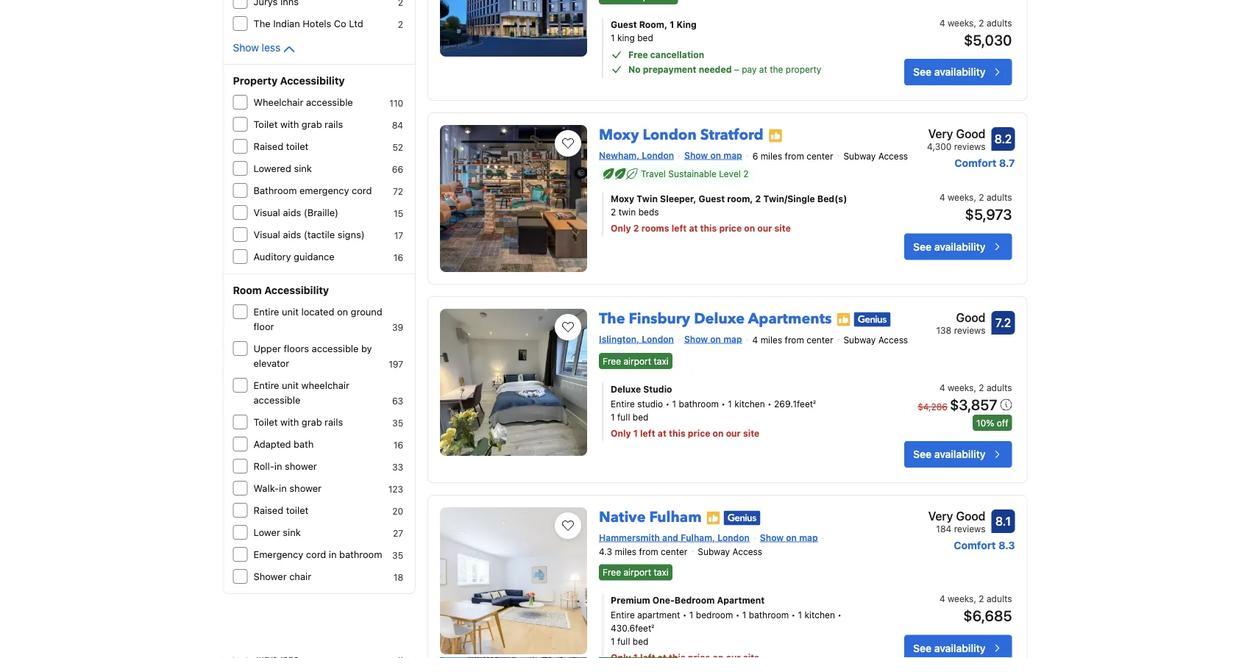 Task type: describe. For each thing, give the bounding box(es) containing it.
on inside entire unit located on ground floor
[[337, 307, 348, 318]]

lower sink
[[254, 528, 301, 539]]

adapted
[[254, 439, 291, 450]]

0 vertical spatial accessible
[[306, 97, 353, 108]]

center for native fulham
[[661, 547, 688, 557]]

very for moxy london stratford
[[929, 127, 954, 141]]

cancellation
[[651, 49, 705, 60]]

sink for lower sink
[[283, 528, 301, 539]]

center for the finsbury deluxe apartments
[[807, 335, 834, 346]]

the
[[770, 64, 784, 74]]

unit for located
[[282, 307, 299, 318]]

scored 7.2 element
[[992, 312, 1016, 335]]

0 vertical spatial at
[[760, 64, 768, 74]]

full inside deluxe studio entire studio • 1 bathroom • 1 kitchen • 269.1feet² 1 full bed only 1 left at this price on our site
[[618, 412, 631, 422]]

adults for $6,685
[[987, 594, 1013, 605]]

$3,857
[[950, 396, 998, 413]]

138
[[937, 326, 952, 336]]

2 vertical spatial from
[[639, 547, 659, 557]]

ground
[[351, 307, 383, 318]]

apartment
[[717, 596, 765, 606]]

on inside deluxe studio entire studio • 1 bathroom • 1 kitchen • 269.1feet² 1 full bed only 1 left at this price on our site
[[713, 428, 724, 439]]

$6,685
[[964, 608, 1013, 625]]

sustainable
[[669, 169, 717, 179]]

raised for 52
[[254, 141, 284, 152]]

subway access for moxy london stratford
[[844, 151, 909, 162]]

kitchen inside deluxe studio entire studio • 1 bathroom • 1 kitchen • 269.1feet² 1 full bed only 1 left at this price on our site
[[735, 399, 765, 409]]

8.1
[[996, 515, 1012, 529]]

london for moxy
[[643, 125, 697, 145]]

at inside moxy twin sleeper, guest room, 2 twin/single bed(s) 2 twin beds only 2 rooms left at this price on our site
[[689, 223, 698, 234]]

finsbury
[[629, 309, 691, 330]]

1 king bed
[[611, 32, 654, 43]]

guest inside moxy twin sleeper, guest room, 2 twin/single bed(s) 2 twin beds only 2 rooms left at this price on our site
[[699, 194, 725, 204]]

2 inside "4 weeks , 2 adults $5,030"
[[979, 18, 985, 28]]

price inside deluxe studio entire studio • 1 bathroom • 1 kitchen • 269.1feet² 1 full bed only 1 left at this price on our site
[[688, 428, 711, 439]]

free airport taxi for the
[[603, 356, 669, 366]]

7.2
[[996, 316, 1012, 330]]

bathroom inside entire apartment • 1 bedroom • 1 bathroom • 1 kitchen • 430.6feet² 1 full bed
[[749, 611, 789, 621]]

2 up the '$3,857'
[[979, 383, 985, 393]]

indian
[[273, 18, 300, 29]]

wheelchair
[[254, 97, 304, 108]]

room accessibility
[[233, 285, 329, 297]]

4 weeks , 2 adults $6,685
[[940, 594, 1013, 625]]

king
[[677, 19, 697, 30]]

lower
[[254, 528, 280, 539]]

good for moxy london stratford
[[957, 127, 986, 141]]

good for native fulham
[[957, 510, 986, 524]]

0 vertical spatial guest
[[611, 19, 637, 30]]

toilet for 20
[[286, 505, 309, 516]]

see for $5,030
[[914, 66, 932, 78]]

moxy london stratford
[[599, 125, 764, 145]]

premium one-bedroom apartment link
[[611, 594, 860, 608]]

comfort for moxy london stratford
[[955, 157, 997, 169]]

3 adults from the top
[[987, 383, 1013, 393]]

raised for 20
[[254, 505, 284, 516]]

visual aids (tactile signs)
[[254, 229, 365, 240]]

adults for $5,030
[[987, 18, 1013, 28]]

shower chair
[[254, 572, 311, 583]]

entire for entire apartment • 1 bedroom • 1 bathroom • 1 kitchen • 430.6feet² 1 full bed
[[611, 611, 635, 621]]

miles for stratford
[[761, 151, 783, 162]]

hotels
[[303, 18, 332, 29]]

apartments
[[749, 309, 832, 330]]

bed inside entire apartment • 1 bedroom • 1 bathroom • 1 kitchen • 430.6feet² 1 full bed
[[633, 637, 649, 647]]

2 vertical spatial in
[[329, 550, 337, 561]]

this inside deluxe studio entire studio • 1 bathroom • 1 kitchen • 269.1feet² 1 full bed only 1 left at this price on our site
[[669, 428, 686, 439]]

from for stratford
[[785, 151, 805, 162]]

unit for wheelchair
[[282, 380, 299, 391]]

less
[[262, 42, 281, 54]]

see availability for $5,030
[[914, 66, 986, 78]]

, for $5,030
[[974, 18, 977, 28]]

only inside moxy twin sleeper, guest room, 2 twin/single bed(s) 2 twin beds only 2 rooms left at this price on our site
[[611, 223, 631, 234]]

this property is part of our preferred partner program. it's committed to providing excellent service and good value. it'll pay us a higher commission if you make a booking. image for moxy london stratford
[[768, 129, 783, 143]]

free cancellation
[[629, 49, 705, 60]]

lowered
[[254, 163, 291, 174]]

elevator
[[254, 358, 289, 369]]

moxy london stratford image
[[440, 125, 588, 272]]

27
[[393, 529, 403, 539]]

bedroom
[[696, 611, 734, 621]]

hammersmith
[[599, 533, 660, 543]]

free for the
[[603, 356, 621, 366]]

6
[[753, 151, 759, 162]]

access for native fulham
[[733, 547, 763, 557]]

10%
[[977, 418, 995, 428]]

, for $5,973
[[974, 192, 977, 203]]

0 vertical spatial bed
[[638, 32, 654, 43]]

the finsbury deluxe apartments
[[599, 309, 832, 330]]

entire unit wheelchair accessible
[[254, 380, 350, 406]]

site inside moxy twin sleeper, guest room, 2 twin/single bed(s) 2 twin beds only 2 rooms left at this price on our site
[[775, 223, 791, 234]]

left inside moxy twin sleeper, guest room, 2 twin/single bed(s) 2 twin beds only 2 rooms left at this price on our site
[[672, 223, 687, 234]]

with for 84
[[280, 119, 299, 130]]

very good 184 reviews
[[929, 510, 986, 534]]

no
[[629, 64, 641, 74]]

free airport taxi for native
[[603, 568, 669, 578]]

show for the
[[685, 334, 708, 345]]

4 for $5,030
[[940, 18, 946, 28]]

wheelchair
[[301, 380, 350, 391]]

full inside entire apartment • 1 bedroom • 1 bathroom • 1 kitchen • 430.6feet² 1 full bed
[[618, 637, 631, 647]]

native fulham link
[[599, 502, 702, 528]]

native fulham image
[[440, 508, 588, 655]]

bath
[[294, 439, 314, 450]]

reviews inside good 138 reviews
[[955, 326, 986, 336]]

by
[[361, 343, 372, 354]]

deluxe studio link
[[611, 383, 860, 396]]

0 horizontal spatial cord
[[306, 550, 326, 561]]

4.3
[[599, 547, 613, 557]]

london for newham,
[[642, 150, 674, 161]]

2 down twin
[[634, 223, 639, 234]]

london right fulham,
[[718, 533, 750, 543]]

bedroom
[[675, 596, 715, 606]]

fulham,
[[681, 533, 716, 543]]

entire for entire unit located on ground floor
[[254, 307, 279, 318]]

no prepayment needed – pay at the property
[[629, 64, 822, 74]]

weeks for $5,973
[[948, 192, 974, 203]]

newham,
[[599, 150, 640, 161]]

native
[[599, 508, 646, 528]]

weeks for $5,030
[[948, 18, 974, 28]]

availability for $6,685
[[935, 643, 986, 655]]

shower
[[254, 572, 287, 583]]

and
[[663, 533, 679, 543]]

this property is part of our preferred partner program. it's committed to providing excellent service and good value. it'll pay us a higher commission if you make a booking. image for native fulham
[[707, 511, 721, 526]]

see for $5,973
[[914, 241, 932, 253]]

110
[[390, 98, 403, 108]]

adults for $5,973
[[987, 192, 1013, 203]]

access for moxy london stratford
[[879, 151, 909, 162]]

16 for adapted bath
[[394, 440, 403, 451]]

apartment
[[638, 611, 681, 621]]

2 right ltd
[[398, 19, 403, 29]]

floor
[[254, 321, 274, 332]]

see availability link for $5,030
[[905, 59, 1013, 85]]

signs)
[[338, 229, 365, 240]]

the finsbury deluxe apartments image
[[440, 309, 588, 457]]

the for the finsbury deluxe apartments
[[599, 309, 625, 330]]

shower for roll-in shower
[[285, 461, 317, 472]]

sleeper,
[[660, 194, 697, 204]]

twin
[[619, 207, 636, 218]]

8.7
[[1000, 157, 1016, 169]]

this property is part of our preferred partner program. it's committed to providing excellent service and good value. it'll pay us a higher commission if you make a booking. image
[[837, 313, 851, 327]]

room
[[233, 285, 262, 297]]

39
[[392, 322, 403, 333]]

on inside moxy twin sleeper, guest room, 2 twin/single bed(s) 2 twin beds only 2 rooms left at this price on our site
[[744, 223, 755, 234]]

at inside deluxe studio entire studio • 1 bathroom • 1 kitchen • 269.1feet² 1 full bed only 1 left at this price on our site
[[658, 428, 667, 439]]

accessible inside the upper floors accessible by elevator
[[312, 343, 359, 354]]

subway for the finsbury deluxe apartments
[[844, 335, 876, 346]]

63
[[392, 396, 403, 406]]

good 138 reviews
[[937, 311, 986, 336]]

15
[[394, 208, 403, 219]]

kitchen inside entire apartment • 1 bedroom • 1 bathroom • 1 kitchen • 430.6feet² 1 full bed
[[805, 611, 836, 621]]

guest room, 1 king link
[[611, 18, 860, 31]]

adapted bath
[[254, 439, 314, 450]]

show on map for stratford
[[685, 150, 743, 161]]

2 vertical spatial show on map
[[760, 533, 818, 543]]

(braille)
[[304, 207, 339, 218]]

price inside moxy twin sleeper, guest room, 2 twin/single bed(s) 2 twin beds only 2 rooms left at this price on our site
[[720, 223, 742, 234]]

4 for $5,973
[[940, 192, 946, 203]]

toilet with grab rails for 35
[[254, 417, 343, 428]]

walk-in shower
[[254, 483, 322, 494]]

accessibility for property accessibility
[[280, 75, 345, 87]]

co
[[334, 18, 347, 29]]

shower for walk-in shower
[[290, 483, 322, 494]]

show for native
[[760, 533, 784, 543]]

52
[[393, 142, 403, 152]]

see availability for $5,973
[[914, 241, 986, 253]]

walk-
[[254, 483, 279, 494]]

accessibility for room accessibility
[[264, 285, 329, 297]]

only inside deluxe studio entire studio • 1 bathroom • 1 kitchen • 269.1feet² 1 full bed only 1 left at this price on our site
[[611, 428, 631, 439]]

show inside dropdown button
[[233, 42, 259, 54]]

4,300
[[928, 141, 952, 152]]

269.1feet²
[[775, 399, 817, 409]]

travel sustainable level 2
[[641, 169, 749, 179]]

property
[[233, 75, 278, 87]]

see availability link for $5,973
[[905, 234, 1013, 260]]

72
[[393, 186, 403, 197]]

17
[[394, 230, 403, 241]]

4 miles from center
[[753, 335, 834, 346]]

twin
[[637, 194, 658, 204]]



Task type: locate. For each thing, give the bounding box(es) containing it.
from
[[785, 151, 805, 162], [785, 335, 805, 346], [639, 547, 659, 557]]

see availability link
[[905, 59, 1013, 85], [905, 234, 1013, 260], [905, 442, 1013, 468], [905, 636, 1013, 659]]

see availability link down 4 weeks , 2 adults $6,685
[[905, 636, 1013, 659]]

in right emergency
[[329, 550, 337, 561]]

0 vertical spatial toilet with grab rails
[[254, 119, 343, 130]]

2 reviews from the top
[[955, 326, 986, 336]]

0 vertical spatial toilet
[[286, 141, 309, 152]]

moxy inside 'link'
[[599, 125, 639, 145]]

bed inside deluxe studio entire studio • 1 bathroom • 1 kitchen • 269.1feet² 1 full bed only 1 left at this price on our site
[[633, 412, 649, 422]]

miles for deluxe
[[761, 335, 783, 346]]

1 only from the top
[[611, 223, 631, 234]]

with
[[280, 119, 299, 130], [280, 417, 299, 428]]

, up the $5,030
[[974, 18, 977, 28]]

0 vertical spatial accessibility
[[280, 75, 345, 87]]

roll-
[[254, 461, 274, 472]]

comfort down the very good 184 reviews
[[954, 540, 996, 552]]

weeks inside 4 weeks , 2 adults $6,685
[[948, 594, 974, 605]]

toilet up lowered sink
[[286, 141, 309, 152]]

1 vertical spatial miles
[[761, 335, 783, 346]]

reviews for native fulham
[[955, 524, 986, 534]]

level
[[720, 169, 741, 179]]

1 unit from the top
[[282, 307, 299, 318]]

very good element for moxy london stratford
[[928, 125, 986, 143]]

center up the bed(s)
[[807, 151, 834, 162]]

2 visual from the top
[[254, 229, 280, 240]]

scored 8.1 element
[[992, 510, 1016, 534]]

1 see availability link from the top
[[905, 59, 1013, 85]]

4 weeks , 2 adults $5,030
[[940, 18, 1013, 48]]

0 vertical spatial full
[[618, 412, 631, 422]]

2 vertical spatial miles
[[615, 547, 637, 557]]

4 weeks , 2 adults $5,973
[[940, 192, 1013, 223]]

raised
[[254, 141, 284, 152], [254, 505, 284, 516]]

weeks up $6,685 at the bottom right
[[948, 594, 974, 605]]

2 rails from the top
[[325, 417, 343, 428]]

, for $6,685
[[974, 594, 977, 605]]

2 toilet from the top
[[286, 505, 309, 516]]

0 horizontal spatial bathroom
[[339, 550, 382, 561]]

rails down wheelchair
[[325, 417, 343, 428]]

0 vertical spatial raised
[[254, 141, 284, 152]]

0 vertical spatial reviews
[[955, 141, 986, 152]]

1 airport from the top
[[624, 356, 652, 366]]

4 availability from the top
[[935, 643, 986, 655]]

show up apartment
[[760, 533, 784, 543]]

0 vertical spatial from
[[785, 151, 805, 162]]

0 vertical spatial 16
[[394, 253, 403, 263]]

2 up the $5,030
[[979, 18, 985, 28]]

2 left twin
[[611, 207, 616, 218]]

0 vertical spatial left
[[672, 223, 687, 234]]

raised up lowered
[[254, 141, 284, 152]]

see availability down "4 weeks , 2 adults $5,030"
[[914, 66, 986, 78]]

good left '7.2'
[[957, 311, 986, 325]]

35 down 63
[[392, 418, 403, 428]]

center down apartments
[[807, 335, 834, 346]]

184
[[937, 524, 952, 534]]

16 up "33"
[[394, 440, 403, 451]]

with down wheelchair
[[280, 119, 299, 130]]

adults inside "4 weeks , 2 adults $5,030"
[[987, 18, 1013, 28]]

1 horizontal spatial the
[[599, 309, 625, 330]]

grab up bath
[[302, 417, 322, 428]]

availability down 10%
[[935, 449, 986, 461]]

4 see availability from the top
[[914, 643, 986, 655]]

very good element
[[928, 125, 986, 143], [929, 508, 986, 525]]

weeks inside 4 weeks , 2 adults $5,973
[[948, 192, 974, 203]]

3 weeks from the top
[[948, 383, 974, 393]]

bathroom inside deluxe studio entire studio • 1 bathroom • 1 kitchen • 269.1feet² 1 full bed only 1 left at this price on our site
[[679, 399, 719, 409]]

1 good from the top
[[957, 127, 986, 141]]

weeks inside "4 weeks , 2 adults $5,030"
[[948, 18, 974, 28]]

unit down room accessibility
[[282, 307, 299, 318]]

deluxe up studio at the right bottom
[[611, 384, 641, 394]]

0 vertical spatial bathroom
[[679, 399, 719, 409]]

1 vertical spatial visual
[[254, 229, 280, 240]]

pay
[[742, 64, 757, 74]]

grab for 35
[[302, 417, 322, 428]]

located
[[301, 307, 335, 318]]

taxi down the 4.3 miles from center
[[654, 568, 669, 578]]

from down hammersmith
[[639, 547, 659, 557]]

entire left studio at the right bottom
[[611, 399, 635, 409]]

3 reviews from the top
[[955, 524, 986, 534]]

accessible left by
[[312, 343, 359, 354]]

rooms
[[642, 223, 670, 234]]

adults inside 4 weeks , 2 adults $5,973
[[987, 192, 1013, 203]]

airport down islington, london
[[624, 356, 652, 366]]

the up "islington,"
[[599, 309, 625, 330]]

rails down "wheelchair accessible"
[[325, 119, 343, 130]]

unit inside entire unit located on ground floor
[[282, 307, 299, 318]]

1 toilet from the top
[[254, 119, 278, 130]]

2 inside 4 weeks , 2 adults $5,973
[[979, 192, 985, 203]]

free
[[629, 49, 648, 60], [603, 356, 621, 366], [603, 568, 621, 578]]

0 vertical spatial price
[[720, 223, 742, 234]]

good up comfort 8.3
[[957, 510, 986, 524]]

0 vertical spatial in
[[274, 461, 282, 472]]

2 vertical spatial subway access
[[698, 547, 763, 557]]

reviews inside the very good 184 reviews
[[955, 524, 986, 534]]

1 see from the top
[[914, 66, 932, 78]]

0 vertical spatial 35
[[392, 418, 403, 428]]

one-
[[653, 596, 675, 606]]

0 vertical spatial moxy
[[599, 125, 639, 145]]

see availability down 10%
[[914, 449, 986, 461]]

access for the finsbury deluxe apartments
[[879, 335, 909, 346]]

this inside moxy twin sleeper, guest room, 2 twin/single bed(s) 2 twin beds only 2 rooms left at this price on our site
[[701, 223, 717, 234]]

adults up the '$3,857'
[[987, 383, 1013, 393]]

grab
[[302, 119, 322, 130], [302, 417, 322, 428]]

unit inside entire unit wheelchair accessible
[[282, 380, 299, 391]]

3 , from the top
[[974, 383, 977, 393]]

moxy
[[599, 125, 639, 145], [611, 194, 635, 204]]

visual down bathroom
[[254, 207, 280, 218]]

map for stratford
[[724, 150, 743, 161]]

2 see availability from the top
[[914, 241, 986, 253]]

the finsbury deluxe apartments link
[[599, 303, 832, 330]]

fulham
[[650, 508, 702, 528]]

reviews for moxy london stratford
[[955, 141, 986, 152]]

4 , from the top
[[974, 594, 977, 605]]

aids for (tactile
[[283, 229, 301, 240]]

miles down hammersmith
[[615, 547, 637, 557]]

very good element up comfort 8.7
[[928, 125, 986, 143]]

0 vertical spatial map
[[724, 150, 743, 161]]

raised toilet up lower sink
[[254, 505, 309, 516]]

subway access down fulham,
[[698, 547, 763, 557]]

1 vertical spatial toilet
[[286, 505, 309, 516]]

availability down "4 weeks , 2 adults $5,030"
[[935, 66, 986, 78]]

2 see availability link from the top
[[905, 234, 1013, 260]]

, inside 4 weeks , 2 adults $5,973
[[974, 192, 977, 203]]

adults up $5,973
[[987, 192, 1013, 203]]

2 raised toilet from the top
[[254, 505, 309, 516]]

1 vertical spatial the
[[599, 309, 625, 330]]

1 vertical spatial toilet with grab rails
[[254, 417, 343, 428]]

moxy twin sleeper, guest room, 2 twin/single bed(s) link
[[611, 192, 860, 206]]

show on map
[[685, 150, 743, 161], [685, 334, 743, 345], [760, 533, 818, 543]]

1 toilet from the top
[[286, 141, 309, 152]]

0 vertical spatial comfort
[[955, 157, 997, 169]]

comfort 8.7
[[955, 157, 1016, 169]]

our down deluxe studio link
[[726, 428, 741, 439]]

visual aids (braille)
[[254, 207, 339, 218]]

1 vertical spatial raised
[[254, 505, 284, 516]]

off
[[997, 418, 1009, 428]]

, inside "4 weeks , 2 adults $5,030"
[[974, 18, 977, 28]]

, up $6,685 at the bottom right
[[974, 594, 977, 605]]

show down the "the finsbury deluxe apartments"
[[685, 334, 708, 345]]

1 vertical spatial guest
[[699, 194, 725, 204]]

0 vertical spatial deluxe
[[694, 309, 745, 330]]

this property is part of our preferred partner program. it's committed to providing excellent service and good value. it'll pay us a higher commission if you make a booking. image for the finsbury deluxe apartments
[[837, 313, 851, 327]]

free down 4.3
[[603, 568, 621, 578]]

raised up lower
[[254, 505, 284, 516]]

twin/single
[[764, 194, 816, 204]]

free airport taxi down the 4.3 miles from center
[[603, 568, 669, 578]]

very inside the very good 184 reviews
[[929, 510, 954, 524]]

(tactile
[[304, 229, 335, 240]]

price down "moxy twin sleeper, guest room, 2 twin/single bed(s)" link
[[720, 223, 742, 234]]

show for moxy
[[685, 150, 708, 161]]

chair
[[289, 572, 311, 583]]

0 horizontal spatial this
[[669, 428, 686, 439]]

rails
[[325, 119, 343, 130], [325, 417, 343, 428]]

1 vertical spatial map
[[724, 334, 743, 345]]

this
[[701, 223, 717, 234], [669, 428, 686, 439]]

deluxe inside deluxe studio entire studio • 1 bathroom • 1 kitchen • 269.1feet² 1 full bed only 1 left at this price on our site
[[611, 384, 641, 394]]

0 horizontal spatial our
[[726, 428, 741, 439]]

1 raised from the top
[[254, 141, 284, 152]]

0 vertical spatial miles
[[761, 151, 783, 162]]

4 see from the top
[[914, 643, 932, 655]]

subway access down this property is part of our preferred partner program. it's committed to providing excellent service and good value. it'll pay us a higher commission if you make a booking. icon
[[844, 335, 909, 346]]

2 toilet with grab rails from the top
[[254, 417, 343, 428]]

airport for finsbury
[[624, 356, 652, 366]]

airport down the 4.3 miles from center
[[624, 568, 652, 578]]

show less
[[233, 42, 281, 54]]

2 toilet from the top
[[254, 417, 278, 428]]

1 35 from the top
[[392, 418, 403, 428]]

see
[[914, 66, 932, 78], [914, 241, 932, 253], [914, 449, 932, 461], [914, 643, 932, 655]]

travel
[[641, 169, 666, 179]]

$5,973
[[966, 206, 1013, 223]]

subway for moxy london stratford
[[844, 151, 876, 162]]

1 vertical spatial airport
[[624, 568, 652, 578]]

taxi for fulham
[[654, 568, 669, 578]]

1 vertical spatial reviews
[[955, 326, 986, 336]]

accessible down "property accessibility"
[[306, 97, 353, 108]]

2 aids from the top
[[283, 229, 301, 240]]

4 inside "4 weeks , 2 adults $5,030"
[[940, 18, 946, 28]]

0 vertical spatial unit
[[282, 307, 299, 318]]

with for 35
[[280, 417, 299, 428]]

1 rails from the top
[[325, 119, 343, 130]]

1 horizontal spatial bathroom
[[679, 399, 719, 409]]

beds
[[639, 207, 659, 218]]

accessibility
[[280, 75, 345, 87], [264, 285, 329, 297]]

1 see availability from the top
[[914, 66, 986, 78]]

2 35 from the top
[[392, 551, 403, 561]]

2 availability from the top
[[935, 241, 986, 253]]

4 for $6,685
[[940, 594, 946, 605]]

35 for toilet with grab rails
[[392, 418, 403, 428]]

moxy inside moxy twin sleeper, guest room, 2 twin/single bed(s) 2 twin beds only 2 rooms left at this price on our site
[[611, 194, 635, 204]]

2 weeks from the top
[[948, 192, 974, 203]]

0 horizontal spatial price
[[688, 428, 711, 439]]

0 horizontal spatial site
[[744, 428, 760, 439]]

emergency cord in bathroom
[[254, 550, 382, 561]]

guest room, 1 king
[[611, 19, 697, 30]]

left inside deluxe studio entire studio • 1 bathroom • 1 kitchen • 269.1feet² 1 full bed only 1 left at this price on our site
[[641, 428, 656, 439]]

1 horizontal spatial at
[[689, 223, 698, 234]]

site down deluxe studio link
[[744, 428, 760, 439]]

1 16 from the top
[[394, 253, 403, 263]]

2 right the room,
[[756, 194, 761, 204]]

rails for 84
[[325, 119, 343, 130]]

toilet with grab rails for 84
[[254, 119, 343, 130]]

bed down room,
[[638, 32, 654, 43]]

4 see availability link from the top
[[905, 636, 1013, 659]]

0 vertical spatial cord
[[352, 185, 372, 196]]

0 vertical spatial this
[[701, 223, 717, 234]]

2 raised from the top
[[254, 505, 284, 516]]

taxi for finsbury
[[654, 356, 669, 366]]

2 vertical spatial reviews
[[955, 524, 986, 534]]

1 vertical spatial from
[[785, 335, 805, 346]]

1 vertical spatial bathroom
[[339, 550, 382, 561]]

shower down 'roll-in shower'
[[290, 483, 322, 494]]

ltd
[[349, 18, 364, 29]]

1 vertical spatial unit
[[282, 380, 299, 391]]

2 vertical spatial map
[[800, 533, 818, 543]]

1 horizontal spatial guest
[[699, 194, 725, 204]]

2 airport from the top
[[624, 568, 652, 578]]

toilet for 84
[[254, 119, 278, 130]]

entire inside deluxe studio entire studio • 1 bathroom • 1 kitchen • 269.1feet² 1 full bed only 1 left at this price on our site
[[611, 399, 635, 409]]

upper
[[254, 343, 281, 354]]

1 vertical spatial our
[[726, 428, 741, 439]]

subway up the bed(s)
[[844, 151, 876, 162]]

accessible inside entire unit wheelchair accessible
[[254, 395, 301, 406]]

–
[[735, 64, 740, 74]]

grab down "wheelchair accessible"
[[302, 119, 322, 130]]

in for walk-
[[279, 483, 287, 494]]

0 vertical spatial subway
[[844, 151, 876, 162]]

london for islington,
[[642, 334, 674, 345]]

comfort for native fulham
[[954, 540, 996, 552]]

1 , from the top
[[974, 18, 977, 28]]

2 , from the top
[[974, 192, 977, 203]]

0 vertical spatial shower
[[285, 461, 317, 472]]

sink for lowered sink
[[294, 163, 312, 174]]

2 right the level
[[744, 169, 749, 179]]

access left 138
[[879, 335, 909, 346]]

adults inside 4 weeks , 2 adults $6,685
[[987, 594, 1013, 605]]

needed
[[699, 64, 732, 74]]

3 see from the top
[[914, 449, 932, 461]]

2 see from the top
[[914, 241, 932, 253]]

availability
[[935, 66, 986, 78], [935, 241, 986, 253], [935, 449, 986, 461], [935, 643, 986, 655]]

the for the indian hotels co ltd
[[254, 18, 271, 29]]

4 inside 4 weeks , 2 adults $5,973
[[940, 192, 946, 203]]

,
[[974, 18, 977, 28], [974, 192, 977, 203], [974, 383, 977, 393], [974, 594, 977, 605]]

upper floors accessible by elevator
[[254, 343, 372, 369]]

1 raised toilet from the top
[[254, 141, 309, 152]]

1 vertical spatial very good element
[[929, 508, 986, 525]]

good inside the very good 184 reviews
[[957, 510, 986, 524]]

miles right '6'
[[761, 151, 783, 162]]

2 unit from the top
[[282, 380, 299, 391]]

2 full from the top
[[618, 637, 631, 647]]

our inside moxy twin sleeper, guest room, 2 twin/single bed(s) 2 twin beds only 2 rooms left at this price on our site
[[758, 223, 773, 234]]

with up adapted bath in the left bottom of the page
[[280, 417, 299, 428]]

in
[[274, 461, 282, 472], [279, 483, 287, 494], [329, 550, 337, 561]]

entire up floor
[[254, 307, 279, 318]]

visual for visual aids (tactile signs)
[[254, 229, 280, 240]]

2 good from the top
[[957, 311, 986, 325]]

3 good from the top
[[957, 510, 986, 524]]

premium one-bedroom apartment
[[611, 596, 765, 606]]

0 vertical spatial subway access
[[844, 151, 909, 162]]

in for roll-
[[274, 461, 282, 472]]

show less button
[[233, 40, 298, 58]]

0 vertical spatial rails
[[325, 119, 343, 130]]

4 inside 4 weeks , 2 adults $6,685
[[940, 594, 946, 605]]

availability down 4 weeks , 2 adults $5,973
[[935, 241, 986, 253]]

1 full from the top
[[618, 412, 631, 422]]

accessibility up "wheelchair accessible"
[[280, 75, 345, 87]]

the left indian
[[254, 18, 271, 29]]

free down "islington,"
[[603, 356, 621, 366]]

this down "moxy twin sleeper, guest room, 2 twin/single bed(s)" link
[[701, 223, 717, 234]]

0 vertical spatial access
[[879, 151, 909, 162]]

0 vertical spatial free
[[629, 49, 648, 60]]

auditory guidance
[[254, 251, 335, 262]]

1 adults from the top
[[987, 18, 1013, 28]]

1 availability from the top
[[935, 66, 986, 78]]

0 vertical spatial our
[[758, 223, 773, 234]]

1 horizontal spatial this
[[701, 223, 717, 234]]

1 visual from the top
[[254, 207, 280, 218]]

moxy for moxy london stratford
[[599, 125, 639, 145]]

toilet down wheelchair
[[254, 119, 278, 130]]

entire inside entire apartment • 1 bedroom • 1 bathroom • 1 kitchen • 430.6feet² 1 full bed
[[611, 611, 635, 621]]

this property is part of our preferred partner program. it's committed to providing excellent service and good value. it'll pay us a higher commission if you make a booking. image
[[768, 129, 783, 143], [768, 129, 783, 143], [837, 313, 851, 327], [707, 511, 721, 526], [707, 511, 721, 526]]

1 vertical spatial at
[[689, 223, 698, 234]]

1 vertical spatial 16
[[394, 440, 403, 451]]

entire up 430.6feet²
[[611, 611, 635, 621]]

map for deluxe
[[724, 334, 743, 345]]

4 adults from the top
[[987, 594, 1013, 605]]

1 vertical spatial good
[[957, 311, 986, 325]]

4 weeks , 2 adults
[[940, 383, 1013, 393]]

availability for $5,030
[[935, 66, 986, 78]]

1 vertical spatial left
[[641, 428, 656, 439]]

reviews right 138
[[955, 326, 986, 336]]

2 inside 4 weeks , 2 adults $6,685
[[979, 594, 985, 605]]

see for $6,685
[[914, 643, 932, 655]]

adults up the $5,030
[[987, 18, 1013, 28]]

8.2
[[995, 132, 1013, 146]]

1 vertical spatial cord
[[306, 550, 326, 561]]

visual for visual aids (braille)
[[254, 207, 280, 218]]

1 vertical spatial only
[[611, 428, 631, 439]]

show left less
[[233, 42, 259, 54]]

site inside deluxe studio entire studio • 1 bathroom • 1 kitchen • 269.1feet² 1 full bed only 1 left at this price on our site
[[744, 428, 760, 439]]

moxy up twin
[[611, 194, 635, 204]]

3 see availability link from the top
[[905, 442, 1013, 468]]

scored 8.2 element
[[992, 127, 1016, 151]]

subway for native fulham
[[698, 547, 730, 557]]

1 vertical spatial with
[[280, 417, 299, 428]]

1 vertical spatial sink
[[283, 528, 301, 539]]

1 vertical spatial bed
[[633, 412, 649, 422]]

66
[[392, 164, 403, 174]]

2 vertical spatial free
[[603, 568, 621, 578]]

visual up auditory
[[254, 229, 280, 240]]

3 availability from the top
[[935, 449, 986, 461]]

price
[[720, 223, 742, 234], [688, 428, 711, 439]]

very good element for native fulham
[[929, 508, 986, 525]]

1 vertical spatial kitchen
[[805, 611, 836, 621]]

2 up $6,685 at the bottom right
[[979, 594, 985, 605]]

london inside 'link'
[[643, 125, 697, 145]]

genius discounts available at this property. image
[[854, 313, 891, 327], [854, 313, 891, 327], [724, 511, 761, 526], [724, 511, 761, 526]]

airport for fulham
[[624, 568, 652, 578]]

18
[[394, 573, 403, 583]]

entire inside entire unit located on ground floor
[[254, 307, 279, 318]]

0 vertical spatial grab
[[302, 119, 322, 130]]

shower down bath
[[285, 461, 317, 472]]

prepayment
[[643, 64, 697, 74]]

0 horizontal spatial left
[[641, 428, 656, 439]]

bed
[[638, 32, 654, 43], [633, 412, 649, 422], [633, 637, 649, 647]]

2 horizontal spatial at
[[760, 64, 768, 74]]

guest up "king"
[[611, 19, 637, 30]]

aids for (braille)
[[283, 207, 301, 218]]

1 vertical spatial taxi
[[654, 568, 669, 578]]

premium
[[611, 596, 651, 606]]

very inside very good 4,300 reviews
[[929, 127, 954, 141]]

in down 'roll-in shower'
[[279, 483, 287, 494]]

center down the 'hammersmith and fulham, london'
[[661, 547, 688, 557]]

aids up auditory guidance
[[283, 229, 301, 240]]

see availability for $6,685
[[914, 643, 986, 655]]

access up apartment
[[733, 547, 763, 557]]

access left 4,300
[[879, 151, 909, 162]]

center for moxy london stratford
[[807, 151, 834, 162]]

1 taxi from the top
[[654, 356, 669, 366]]

1 vertical spatial accessibility
[[264, 285, 329, 297]]

2 very from the top
[[929, 510, 954, 524]]

84
[[392, 120, 403, 130]]

1 grab from the top
[[302, 119, 322, 130]]

1 vertical spatial 35
[[392, 551, 403, 561]]

entire apartment • 1 bedroom • 1 bathroom • 1 kitchen • 430.6feet² 1 full bed
[[611, 611, 842, 647]]

rails for 35
[[325, 417, 343, 428]]

cord left the 72
[[352, 185, 372, 196]]

toilet
[[254, 119, 278, 130], [254, 417, 278, 428]]

10% off
[[977, 418, 1009, 428]]

2 vertical spatial subway
[[698, 547, 730, 557]]

raised toilet for 52
[[254, 141, 309, 152]]

availability down 4 weeks , 2 adults $6,685
[[935, 643, 986, 655]]

•
[[666, 399, 670, 409], [722, 399, 726, 409], [768, 399, 772, 409], [683, 611, 687, 621], [736, 611, 740, 621], [792, 611, 796, 621], [838, 611, 842, 621]]

1 vertical spatial show on map
[[685, 334, 743, 345]]

full
[[618, 412, 631, 422], [618, 637, 631, 647]]

16 for auditory guidance
[[394, 253, 403, 263]]

0 vertical spatial center
[[807, 151, 834, 162]]

2 only from the top
[[611, 428, 631, 439]]

availability for $5,973
[[935, 241, 986, 253]]

islington, london
[[599, 334, 674, 345]]

weeks for $6,685
[[948, 594, 974, 605]]

free for native
[[603, 568, 621, 578]]

deluxe studio entire studio • 1 bathroom • 1 kitchen • 269.1feet² 1 full bed only 1 left at this price on our site
[[611, 384, 817, 439]]

accessible
[[306, 97, 353, 108], [312, 343, 359, 354], [254, 395, 301, 406]]

studio
[[644, 384, 673, 394]]

left down studio at the right bottom
[[641, 428, 656, 439]]

2 grab from the top
[[302, 417, 322, 428]]

1 vertical spatial in
[[279, 483, 287, 494]]

1 with from the top
[[280, 119, 299, 130]]

1 reviews from the top
[[955, 141, 986, 152]]

197
[[389, 359, 403, 370]]

aids down bathroom
[[283, 207, 301, 218]]

1 weeks from the top
[[948, 18, 974, 28]]

2 taxi from the top
[[654, 568, 669, 578]]

from for deluxe
[[785, 335, 805, 346]]

1 vertical spatial aids
[[283, 229, 301, 240]]

toilet with grab rails down "wheelchair accessible"
[[254, 119, 343, 130]]

0 vertical spatial very good element
[[928, 125, 986, 143]]

guest left the room,
[[699, 194, 725, 204]]

see availability link down "4 weeks , 2 adults $5,030"
[[905, 59, 1013, 85]]

property accessibility
[[233, 75, 345, 87]]

0 vertical spatial site
[[775, 223, 791, 234]]

2 with from the top
[[280, 417, 299, 428]]

bed down 430.6feet²
[[633, 637, 649, 647]]

1 very from the top
[[929, 127, 954, 141]]

our down twin/single
[[758, 223, 773, 234]]

grab for 84
[[302, 119, 322, 130]]

in down adapted bath in the left bottom of the page
[[274, 461, 282, 472]]

moxy twin sleeper, guest room, 2 twin/single bed(s) 2 twin beds only 2 rooms left at this price on our site
[[611, 194, 848, 234]]

0 vertical spatial taxi
[[654, 356, 669, 366]]

4 weeks from the top
[[948, 594, 974, 605]]

native fulham
[[599, 508, 702, 528]]

entire inside entire unit wheelchair accessible
[[254, 380, 279, 391]]

1 vertical spatial raised toilet
[[254, 505, 309, 516]]

good inside good 138 reviews
[[957, 311, 986, 325]]

site
[[775, 223, 791, 234], [744, 428, 760, 439]]

1 vertical spatial moxy
[[611, 194, 635, 204]]

reviews inside very good 4,300 reviews
[[955, 141, 986, 152]]

see availability link for $6,685
[[905, 636, 1013, 659]]

entire for entire unit wheelchair accessible
[[254, 380, 279, 391]]

subway down fulham,
[[698, 547, 730, 557]]

33
[[392, 462, 403, 473]]

subway down this property is part of our preferred partner program. it's committed to providing excellent service and good value. it'll pay us a higher commission if you make a booking. icon
[[844, 335, 876, 346]]

2 16 from the top
[[394, 440, 403, 451]]

emergency
[[300, 185, 349, 196]]

raised toilet for 20
[[254, 505, 309, 516]]

toilet with grab rails
[[254, 119, 343, 130], [254, 417, 343, 428]]

1 toilet with grab rails from the top
[[254, 119, 343, 130]]

35 down 27
[[392, 551, 403, 561]]

1 vertical spatial toilet
[[254, 417, 278, 428]]

room,
[[640, 19, 668, 30]]

1 vertical spatial deluxe
[[611, 384, 641, 394]]

6 miles from center
[[753, 151, 834, 162]]

1 free airport taxi from the top
[[603, 356, 669, 366]]

accessible down the elevator
[[254, 395, 301, 406]]

0 horizontal spatial at
[[658, 428, 667, 439]]

hammersmith and fulham, london
[[599, 533, 750, 543]]

subway access for native fulham
[[698, 547, 763, 557]]

toilet for 35
[[254, 417, 278, 428]]

1 vertical spatial access
[[879, 335, 909, 346]]

, up the '$3,857'
[[974, 383, 977, 393]]

show on map for deluxe
[[685, 334, 743, 345]]

2 free airport taxi from the top
[[603, 568, 669, 578]]

accessibility up located
[[264, 285, 329, 297]]

sink right lower
[[283, 528, 301, 539]]

entire
[[254, 307, 279, 318], [254, 380, 279, 391], [611, 399, 635, 409], [611, 611, 635, 621]]

3 see availability from the top
[[914, 449, 986, 461]]

2 adults from the top
[[987, 192, 1013, 203]]

moxy london stratford link
[[599, 119, 764, 145]]

, inside 4 weeks , 2 adults $6,685
[[974, 594, 977, 605]]

our inside deluxe studio entire studio • 1 bathroom • 1 kitchen • 269.1feet² 1 full bed only 1 left at this price on our site
[[726, 428, 741, 439]]

comfort
[[955, 157, 997, 169], [954, 540, 996, 552]]

subway access for the finsbury deluxe apartments
[[844, 335, 909, 346]]

0 vertical spatial aids
[[283, 207, 301, 218]]

2 vertical spatial bathroom
[[749, 611, 789, 621]]

bathroom emergency cord
[[254, 185, 372, 196]]

1 aids from the top
[[283, 207, 301, 218]]

good element
[[937, 309, 986, 327]]

1 vertical spatial subway
[[844, 335, 876, 346]]

1 horizontal spatial cord
[[352, 185, 372, 196]]

2 vertical spatial at
[[658, 428, 667, 439]]

comfort down very good 4,300 reviews
[[955, 157, 997, 169]]

0 vertical spatial visual
[[254, 207, 280, 218]]

toilet up the 'adapted' at the bottom
[[254, 417, 278, 428]]

moxy for moxy twin sleeper, guest room, 2 twin/single bed(s) 2 twin beds only 2 rooms left at this price on our site
[[611, 194, 635, 204]]

good inside very good 4,300 reviews
[[957, 127, 986, 141]]

35 for emergency cord in bathroom
[[392, 551, 403, 561]]

very for native fulham
[[929, 510, 954, 524]]



Task type: vqa. For each thing, say whether or not it's contained in the screenshot.


